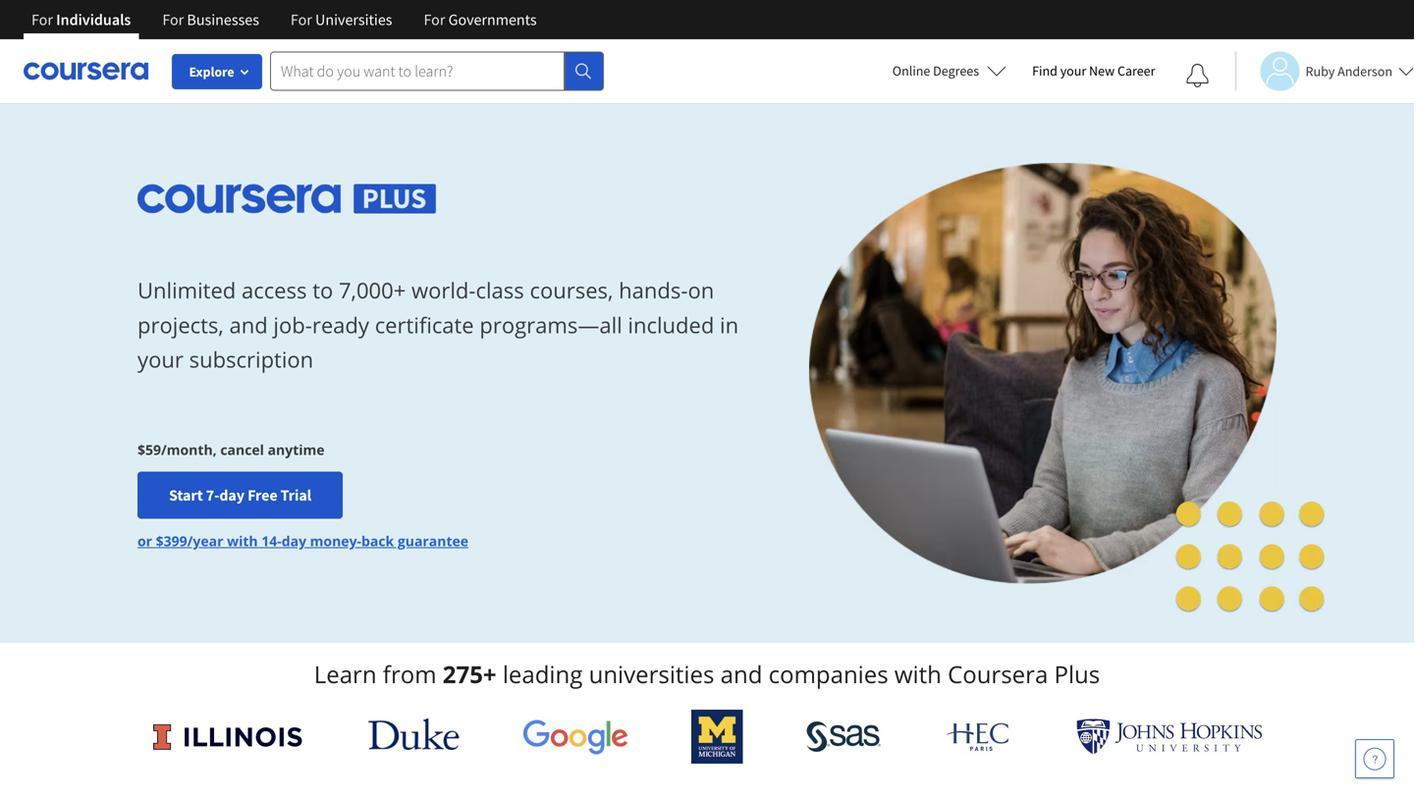 Task type: locate. For each thing, give the bounding box(es) containing it.
for for businesses
[[162, 10, 184, 29]]

ruby
[[1306, 62, 1336, 80]]

275+
[[443, 659, 497, 691]]

$399
[[156, 532, 187, 550]]

3 for from the left
[[291, 10, 312, 29]]

for left businesses
[[162, 10, 184, 29]]

0 horizontal spatial and
[[229, 310, 268, 340]]

johns hopkins university image
[[1077, 719, 1263, 756]]

start
[[169, 486, 203, 505]]

1 vertical spatial with
[[895, 659, 942, 691]]

universities
[[315, 10, 393, 29]]

with left the 'coursera'
[[895, 659, 942, 691]]

0 horizontal spatial day
[[219, 486, 245, 505]]

for for universities
[[291, 10, 312, 29]]

for up what do you want to learn? text field
[[424, 10, 445, 29]]

2 for from the left
[[162, 10, 184, 29]]

with left the 14-
[[227, 532, 258, 550]]

1 vertical spatial your
[[138, 345, 184, 374]]

day
[[219, 486, 245, 505], [282, 532, 307, 550]]

1 horizontal spatial your
[[1061, 62, 1087, 80]]

duke university image
[[368, 719, 460, 751]]

coursera
[[948, 659, 1049, 691]]

0 horizontal spatial your
[[138, 345, 184, 374]]

for left universities
[[291, 10, 312, 29]]

with
[[227, 532, 258, 550], [895, 659, 942, 691]]

sas image
[[807, 722, 882, 753]]

leading
[[503, 659, 583, 691]]

None search field
[[270, 52, 604, 91]]

from
[[383, 659, 437, 691]]

find your new career link
[[1023, 59, 1166, 84]]

0 vertical spatial with
[[227, 532, 258, 550]]

or $399 /year with 14-day money-back guarantee
[[138, 532, 469, 550]]

find
[[1033, 62, 1058, 80]]

4 for from the left
[[424, 10, 445, 29]]

for for individuals
[[31, 10, 53, 29]]

0 horizontal spatial with
[[227, 532, 258, 550]]

hands-
[[619, 276, 688, 305]]

1 horizontal spatial day
[[282, 532, 307, 550]]

degrees
[[934, 62, 980, 80]]

google image
[[523, 719, 629, 756]]

1 horizontal spatial and
[[721, 659, 763, 691]]

trial
[[281, 486, 312, 505]]

your
[[1061, 62, 1087, 80], [138, 345, 184, 374]]

0 vertical spatial and
[[229, 310, 268, 340]]

your down projects,
[[138, 345, 184, 374]]

online degrees
[[893, 62, 980, 80]]

1 vertical spatial and
[[721, 659, 763, 691]]

7,000+
[[339, 276, 406, 305]]

your right find
[[1061, 62, 1087, 80]]

or
[[138, 532, 152, 550]]

start 7-day free trial
[[169, 486, 312, 505]]

businesses
[[187, 10, 259, 29]]

anytime
[[268, 440, 325, 459]]

career
[[1118, 62, 1156, 80]]

0 vertical spatial day
[[219, 486, 245, 505]]

on
[[688, 276, 715, 305]]

0 vertical spatial your
[[1061, 62, 1087, 80]]

day left free
[[219, 486, 245, 505]]

and up subscription
[[229, 310, 268, 340]]

for left individuals
[[31, 10, 53, 29]]

for
[[31, 10, 53, 29], [162, 10, 184, 29], [291, 10, 312, 29], [424, 10, 445, 29]]

back
[[362, 532, 394, 550]]

job-
[[274, 310, 312, 340]]

cancel
[[220, 440, 264, 459]]

governments
[[449, 10, 537, 29]]

and
[[229, 310, 268, 340], [721, 659, 763, 691]]

1 for from the left
[[31, 10, 53, 29]]

day left money-
[[282, 532, 307, 550]]

unlimited access to 7,000+ world-class courses, hands-on projects, and job-ready certificate programs—all included in your subscription
[[138, 276, 739, 374]]

your inside unlimited access to 7,000+ world-class courses, hands-on projects, and job-ready certificate programs—all included in your subscription
[[138, 345, 184, 374]]

and up "university of michigan" image
[[721, 659, 763, 691]]

show notifications image
[[1186, 64, 1210, 87]]



Task type: vqa. For each thing, say whether or not it's contained in the screenshot.
Project Manager Image
no



Task type: describe. For each thing, give the bounding box(es) containing it.
money-
[[310, 532, 362, 550]]

certificate
[[375, 310, 474, 340]]

guarantee
[[398, 532, 469, 550]]

for universities
[[291, 10, 393, 29]]

ruby anderson
[[1306, 62, 1393, 80]]

hec paris image
[[945, 717, 1014, 758]]

find your new career
[[1033, 62, 1156, 80]]

individuals
[[56, 10, 131, 29]]

/month,
[[161, 440, 217, 459]]

for individuals
[[31, 10, 131, 29]]

for businesses
[[162, 10, 259, 29]]

new
[[1090, 62, 1115, 80]]

universities
[[589, 659, 715, 691]]

help center image
[[1364, 748, 1387, 771]]

class
[[476, 276, 524, 305]]

coursera plus image
[[138, 184, 437, 214]]

anderson
[[1338, 62, 1393, 80]]

plus
[[1055, 659, 1101, 691]]

university of illinois at urbana-champaign image
[[151, 722, 305, 753]]

1 horizontal spatial with
[[895, 659, 942, 691]]

start 7-day free trial button
[[138, 472, 343, 519]]

for governments
[[424, 10, 537, 29]]

your inside find your new career link
[[1061, 62, 1087, 80]]

programs—all
[[480, 310, 623, 340]]

unlimited
[[138, 276, 236, 305]]

coursera image
[[24, 55, 148, 87]]

explore button
[[172, 54, 262, 89]]

subscription
[[189, 345, 314, 374]]

access
[[242, 276, 307, 305]]

to
[[313, 276, 333, 305]]

world-
[[412, 276, 476, 305]]

companies
[[769, 659, 889, 691]]

ready
[[312, 310, 369, 340]]

learn
[[314, 659, 377, 691]]

courses,
[[530, 276, 614, 305]]

banner navigation
[[16, 0, 553, 39]]

explore
[[189, 63, 234, 81]]

ruby anderson button
[[1236, 52, 1415, 91]]

What do you want to learn? text field
[[270, 52, 565, 91]]

projects,
[[138, 310, 224, 340]]

/year
[[187, 532, 223, 550]]

and inside unlimited access to 7,000+ world-class courses, hands-on projects, and job-ready certificate programs—all included in your subscription
[[229, 310, 268, 340]]

for for governments
[[424, 10, 445, 29]]

in
[[720, 310, 739, 340]]

online
[[893, 62, 931, 80]]

7-
[[206, 486, 219, 505]]

learn from 275+ leading universities and companies with coursera plus
[[314, 659, 1101, 691]]

$59 /month, cancel anytime
[[138, 440, 325, 459]]

day inside button
[[219, 486, 245, 505]]

free
[[248, 486, 278, 505]]

online degrees button
[[877, 49, 1023, 92]]

included
[[628, 310, 715, 340]]

$59
[[138, 440, 161, 459]]

1 vertical spatial day
[[282, 532, 307, 550]]

university of michigan image
[[692, 710, 743, 764]]

14-
[[262, 532, 282, 550]]



